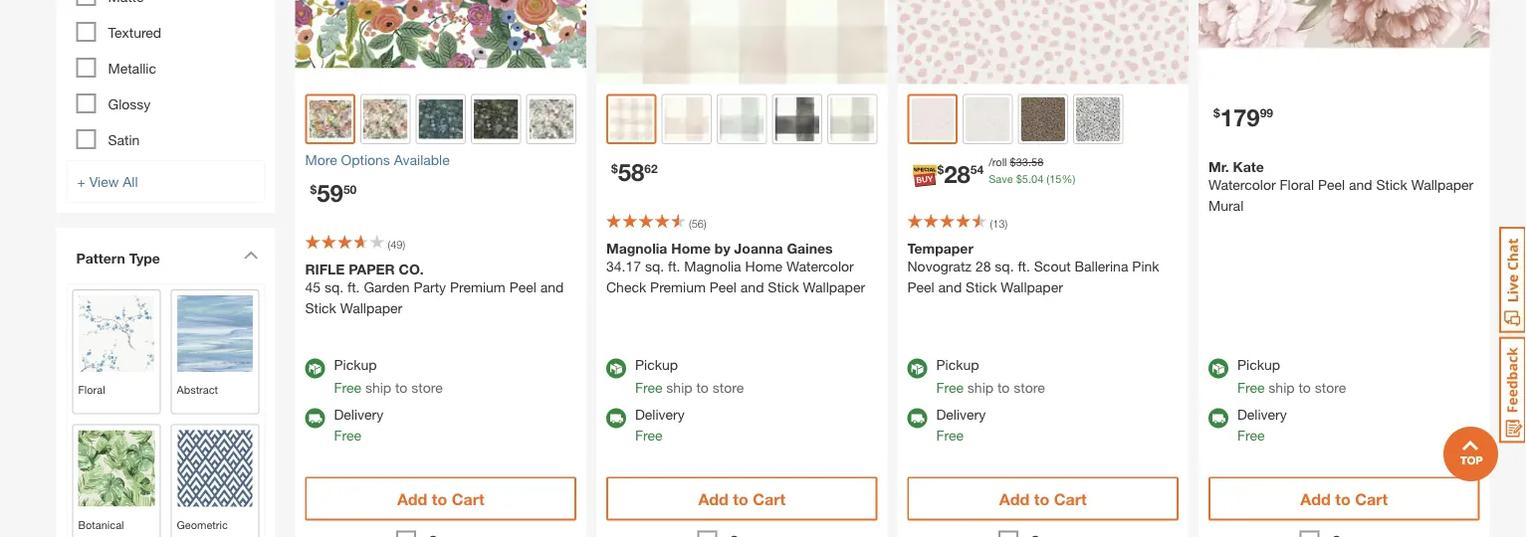 Task type: vqa. For each thing, say whether or not it's contained in the screenshot.
2nd Desyne from the right
no



Task type: describe. For each thing, give the bounding box(es) containing it.
sq. inside "tempaper novogratz 28 sq. ft. scout ballerina pink peel and stick wallpaper"
[[995, 258, 1014, 275]]

54
[[971, 163, 984, 177]]

delivery free for first add to cart button from left
[[334, 407, 384, 444]]

gaines
[[787, 240, 833, 256]]

botanical
[[78, 519, 124, 532]]

ft. inside "tempaper novogratz 28 sq. ft. scout ballerina pink peel and stick wallpaper"
[[1018, 258, 1031, 275]]

50
[[343, 182, 357, 196]]

0 vertical spatial magnolia
[[607, 240, 668, 256]]

available for pickup image for available shipping 'icon' corresponding to first add to cart button from left
[[305, 359, 325, 379]]

2 add to cart button from the left
[[607, 477, 878, 521]]

1 add to cart from the left
[[397, 490, 485, 509]]

delivery for 3rd add to cart button from the right
[[635, 407, 685, 423]]

ship for available for pickup icon
[[968, 380, 994, 396]]

pattern type
[[76, 250, 160, 266]]

metallic
[[108, 60, 156, 76]]

mr. kate watercolor floral peel and stick wallpaper mural
[[1209, 158, 1474, 214]]

ballerina pink image
[[912, 98, 954, 140]]

premium inside 'magnolia home by joanna gaines 34.17 sq. ft. magnolia home watercolor check premium peel and stick wallpaper'
[[650, 279, 706, 296]]

watercolor inside mr. kate watercolor floral peel and stick wallpaper mural
[[1209, 177, 1277, 193]]

$ for 28
[[938, 163, 944, 177]]

34.17
[[607, 258, 641, 275]]

stick inside 'magnolia home by joanna gaines 34.17 sq. ft. magnolia home watercolor check premium peel and stick wallpaper'
[[768, 279, 800, 296]]

pattern type link
[[66, 238, 265, 284]]

metallic link
[[108, 60, 156, 76]]

live chat image
[[1500, 227, 1527, 334]]

( for tempaper novogratz 28 sq. ft. scout ballerina pink peel and stick wallpaper
[[990, 217, 993, 230]]

pepper image
[[1077, 97, 1121, 141]]

magnolia home by joanna gaines 34.17 sq. ft. magnolia home watercolor check premium peel and stick wallpaper
[[607, 240, 866, 296]]

glossy
[[108, 96, 151, 112]]

stick inside mr. kate watercolor floral peel and stick wallpaper mural
[[1377, 177, 1408, 193]]

tempaper
[[908, 240, 974, 256]]

glossy link
[[108, 96, 151, 112]]

ship for available for pickup image related to available shipping 'icon' corresponding to first add to cart button from left
[[365, 380, 391, 396]]

peel inside mr. kate watercolor floral peel and stick wallpaper mural
[[1319, 177, 1346, 193]]

garden
[[364, 279, 410, 296]]

delivery free for 3rd add to cart button from the right
[[635, 407, 685, 444]]

textured link
[[108, 24, 162, 40]]

$ right /roll
[[1011, 156, 1017, 169]]

wallpaper inside "tempaper novogratz 28 sq. ft. scout ballerina pink peel and stick wallpaper"
[[1001, 279, 1064, 296]]

$ 179 99
[[1214, 102, 1274, 131]]

ballerina
[[1075, 258, 1129, 275]]

mr.
[[1209, 158, 1230, 175]]

delivery free for 1st add to cart button from the right
[[1238, 407, 1288, 444]]

3 add to cart from the left
[[1000, 490, 1087, 509]]

visual refinement botanical image
[[78, 431, 155, 507]]

add for 3rd add to cart button from the right
[[699, 490, 729, 509]]

3 add to cart button from the left
[[908, 477, 1179, 521]]

49
[[391, 238, 403, 251]]

33
[[1017, 156, 1029, 169]]

available shipping image for 1st add to cart button from the right
[[1209, 409, 1229, 429]]

$ down 33
[[1017, 172, 1023, 185]]

( for rifle paper co. 45 sq. ft. garden party premium peel and stick wallpaper
[[388, 238, 391, 251]]

geometric
[[177, 519, 228, 532]]

pickup for 1st add to cart button from the right's available shipping 'icon''s available for pickup image
[[1238, 357, 1281, 373]]

cart for 2nd add to cart button from the right
[[1054, 490, 1087, 509]]

satin link
[[108, 131, 140, 148]]

ft. inside 'magnolia home by joanna gaines 34.17 sq. ft. magnolia home watercolor check premium peel and stick wallpaper'
[[668, 258, 681, 275]]

peel inside "tempaper novogratz 28 sq. ft. scout ballerina pink peel and stick wallpaper"
[[908, 279, 935, 296]]

more options available link
[[305, 149, 577, 170]]

stick inside "tempaper novogratz 28 sq. ft. scout ballerina pink peel and stick wallpaper"
[[966, 279, 997, 296]]

store for available for pickup icon
[[1014, 380, 1045, 396]]

store for available for pickup image for 3rd add to cart button from the right available shipping 'icon'
[[713, 380, 744, 396]]

ft. inside rifle paper co. 45 sq. ft. garden party premium peel and stick wallpaper
[[348, 279, 360, 296]]

/roll $ 33 . 58 save $ 5 . 04 ( 15 %)
[[989, 156, 1076, 185]]

textured
[[108, 24, 162, 40]]

perfectly neutral image
[[966, 97, 1010, 141]]

tempaper novogratz 28 sq. ft. scout ballerina pink peel and stick wallpaper
[[908, 240, 1160, 296]]

delivery for first add to cart button from left
[[334, 407, 384, 423]]

store for available for pickup image related to available shipping 'icon' corresponding to first add to cart button from left
[[412, 380, 443, 396]]

and inside 'magnolia home by joanna gaines 34.17 sq. ft. magnolia home watercolor check premium peel and stick wallpaper'
[[741, 279, 764, 296]]

( 13 )
[[990, 217, 1008, 230]]

4 add to cart button from the left
[[1209, 477, 1481, 521]]

premium inside rifle paper co. 45 sq. ft. garden party premium peel and stick wallpaper
[[450, 279, 506, 296]]

peel inside rifle paper co. 45 sq. ft. garden party premium peel and stick wallpaper
[[510, 279, 537, 296]]

abstract
[[177, 384, 218, 397]]

wallpaper inside mr. kate watercolor floral peel and stick wallpaper mural
[[1412, 177, 1474, 193]]

sq. inside 'magnolia home by joanna gaines 34.17 sq. ft. magnolia home watercolor check premium peel and stick wallpaper'
[[645, 258, 664, 275]]

1 vertical spatial magnolia
[[685, 258, 742, 275]]

pink
[[1133, 258, 1160, 275]]

available shipping image for 3rd add to cart button from the right
[[607, 409, 626, 429]]

view
[[89, 173, 119, 190]]

pickup free ship to store for 2nd add to cart button from the right
[[937, 357, 1045, 396]]

$ 28 54
[[938, 159, 984, 188]]

0 horizontal spatial 58
[[618, 158, 645, 186]]

( 49 )
[[388, 238, 405, 251]]

save
[[989, 172, 1014, 185]]

neutrals image
[[529, 97, 574, 141]]

delivery for 1st add to cart button from the right
[[1238, 407, 1288, 423]]

joanna
[[735, 240, 783, 256]]

4 add to cart from the left
[[1301, 490, 1388, 509]]

pickup free ship to store for 1st add to cart button from the right
[[1238, 357, 1347, 396]]

novogratz
[[908, 258, 972, 275]]

28 inside "tempaper novogratz 28 sq. ft. scout ballerina pink peel and stick wallpaper"
[[976, 258, 991, 275]]

04
[[1032, 172, 1044, 185]]

+ view all
[[77, 173, 138, 190]]

1 horizontal spatial home
[[746, 258, 783, 275]]

available for pickup image for 3rd add to cart button from the right available shipping 'icon'
[[607, 359, 626, 379]]

( inside /roll $ 33 . 58 save $ 5 . 04 ( 15 %)
[[1047, 172, 1050, 185]]

paper
[[349, 261, 395, 277]]

options
[[341, 151, 390, 168]]



Task type: locate. For each thing, give the bounding box(es) containing it.
2 horizontal spatial sq.
[[995, 258, 1014, 275]]

2 horizontal spatial ft.
[[1018, 258, 1031, 275]]

green image
[[419, 97, 463, 141]]

add to cart button
[[305, 477, 577, 521], [607, 477, 878, 521], [908, 477, 1179, 521], [1209, 477, 1481, 521]]

watercolor down gaines
[[787, 258, 854, 275]]

45 sq. ft. garden party premium peel and stick wallpaper image
[[295, 0, 587, 84]]

cart for 1st add to cart button from the right
[[1356, 490, 1388, 509]]

1 premium from the left
[[450, 279, 506, 296]]

home
[[672, 240, 711, 256], [746, 258, 783, 275]]

0 horizontal spatial floral
[[78, 384, 105, 397]]

58 inside /roll $ 33 . 58 save $ 5 . 04 ( 15 %)
[[1032, 156, 1044, 169]]

1 pickup free ship to store from the left
[[334, 357, 443, 396]]

pickup for available for pickup icon
[[937, 357, 980, 373]]

1 horizontal spatial sq.
[[645, 258, 664, 275]]

add for first add to cart button from left
[[397, 490, 428, 509]]

caret icon image
[[244, 251, 258, 260]]

( right 04
[[1047, 172, 1050, 185]]

$ for 179
[[1214, 106, 1221, 120]]

more options available
[[305, 151, 450, 168]]

floral link
[[78, 296, 155, 409]]

1 horizontal spatial floral
[[1280, 177, 1315, 193]]

add to cart
[[397, 490, 485, 509], [699, 490, 786, 509], [1000, 490, 1087, 509], [1301, 490, 1388, 509]]

cart for 3rd add to cart button from the right
[[753, 490, 786, 509]]

2 store from the left
[[713, 380, 744, 396]]

28 left /roll
[[944, 159, 971, 188]]

wallpaper
[[1412, 177, 1474, 193], [803, 279, 866, 296], [1001, 279, 1064, 296], [340, 300, 403, 317]]

ft. left scout
[[1018, 258, 1031, 275]]

( up 'magnolia home by joanna gaines 34.17 sq. ft. magnolia home watercolor check premium peel and stick wallpaper'
[[689, 217, 692, 230]]

1 store from the left
[[412, 380, 443, 396]]

visual refinement abstract image
[[177, 296, 253, 373]]

0 vertical spatial home
[[672, 240, 711, 256]]

ship for 1st add to cart button from the right's available shipping 'icon''s available for pickup image
[[1269, 380, 1295, 396]]

2 premium from the left
[[650, 279, 706, 296]]

3 pickup from the left
[[937, 357, 980, 373]]

1 horizontal spatial 58
[[1032, 156, 1044, 169]]

and inside mr. kate watercolor floral peel and stick wallpaper mural
[[1350, 177, 1373, 193]]

1 horizontal spatial 28
[[976, 258, 991, 275]]

kate
[[1234, 158, 1265, 175]]

1 horizontal spatial watercolor
[[1209, 177, 1277, 193]]

4 add from the left
[[1301, 490, 1332, 509]]

pink and white image
[[665, 97, 709, 141]]

( up paper
[[388, 238, 391, 251]]

watercolor down kate
[[1209, 177, 1277, 193]]

co.
[[399, 261, 424, 277]]

free
[[334, 380, 362, 396], [635, 380, 663, 396], [937, 380, 964, 396], [1238, 380, 1265, 396], [334, 428, 362, 444], [635, 428, 663, 444], [937, 428, 964, 444], [1238, 428, 1265, 444]]

home down joanna
[[746, 258, 783, 275]]

)
[[704, 217, 707, 230], [1005, 217, 1008, 230], [403, 238, 405, 251]]

watercolor
[[1209, 177, 1277, 193], [787, 258, 854, 275]]

gray and white image
[[831, 97, 875, 141]]

1 vertical spatial .
[[1029, 172, 1032, 185]]

$ inside $ 28 54
[[938, 163, 944, 177]]

2 horizontal spatial )
[[1005, 217, 1008, 230]]

4 pickup free ship to store from the left
[[1238, 357, 1347, 396]]

58 right 33
[[1032, 156, 1044, 169]]

0 horizontal spatial premium
[[450, 279, 506, 296]]

$ inside $ 58 62
[[612, 162, 618, 176]]

scout
[[1035, 258, 1071, 275]]

available shipping image for 2nd add to cart button from the right
[[908, 409, 928, 429]]

179
[[1221, 102, 1261, 131]]

wallpaper inside rifle paper co. 45 sq. ft. garden party premium peel and stick wallpaper
[[340, 300, 403, 317]]

/roll
[[989, 156, 1007, 169]]

0 horizontal spatial 28
[[944, 159, 971, 188]]

2 delivery free from the left
[[635, 407, 685, 444]]

45
[[305, 279, 321, 296]]

2 add from the left
[[699, 490, 729, 509]]

black image
[[474, 97, 518, 141]]

stick
[[1377, 177, 1408, 193], [768, 279, 800, 296], [966, 279, 997, 296], [305, 300, 337, 317]]

3 delivery from the left
[[937, 407, 986, 423]]

1 delivery from the left
[[334, 407, 384, 423]]

ft. right the "34.17"
[[668, 258, 681, 275]]

available shipping image for first add to cart button from left
[[305, 409, 325, 429]]

0 horizontal spatial home
[[672, 240, 711, 256]]

4 delivery from the left
[[1238, 407, 1288, 423]]

1 pickup from the left
[[334, 357, 377, 373]]

0 vertical spatial 28
[[944, 159, 971, 188]]

) down save
[[1005, 217, 1008, 230]]

botanical link
[[78, 431, 155, 538]]

2 pickup from the left
[[635, 357, 678, 373]]

1 cart from the left
[[452, 490, 485, 509]]

pink image
[[611, 98, 653, 140]]

3 pickup free ship to store from the left
[[937, 357, 1045, 396]]

62
[[645, 162, 658, 176]]

pickup free ship to store for 3rd add to cart button from the right
[[635, 357, 744, 396]]

to
[[395, 380, 408, 396], [697, 380, 709, 396], [998, 380, 1010, 396], [1299, 380, 1312, 396], [432, 490, 447, 509], [733, 490, 749, 509], [1035, 490, 1050, 509], [1336, 490, 1351, 509]]

watercolor inside 'magnolia home by joanna gaines 34.17 sq. ft. magnolia home watercolor check premium peel and stick wallpaper'
[[787, 258, 854, 275]]

available for pickup image
[[908, 359, 928, 379]]

3 delivery free from the left
[[937, 407, 986, 444]]

99
[[1261, 106, 1274, 120]]

1 vertical spatial 28
[[976, 258, 991, 275]]

59
[[317, 179, 343, 207]]

2 ship from the left
[[667, 380, 693, 396]]

by
[[715, 240, 731, 256]]

( down save
[[990, 217, 993, 230]]

available for pickup image for 1st add to cart button from the right's available shipping 'icon'
[[1209, 359, 1229, 379]]

$ left 62
[[612, 162, 618, 176]]

+ view all link
[[66, 160, 265, 203]]

15
[[1050, 172, 1062, 185]]

1 available for pickup image from the left
[[305, 359, 325, 379]]

58 down pink icon on the top of the page
[[618, 158, 645, 186]]

0 horizontal spatial sq.
[[325, 279, 344, 296]]

sq. inside rifle paper co. 45 sq. ft. garden party premium peel and stick wallpaper
[[325, 279, 344, 296]]

type
[[129, 250, 160, 266]]

3 available shipping image from the left
[[908, 409, 928, 429]]

34.17 sq. ft. magnolia home watercolor check premium peel and stick wallpaper image
[[597, 0, 888, 84]]

geometric link
[[177, 431, 253, 538]]

pickup free ship to store for first add to cart button from left
[[334, 357, 443, 396]]

2 pickup free ship to store from the left
[[635, 357, 744, 396]]

floral
[[1280, 177, 1315, 193], [78, 384, 105, 397]]

$ left 99
[[1214, 106, 1221, 120]]

$ inside $ 59 50
[[310, 182, 317, 196]]

1 horizontal spatial available for pickup image
[[607, 359, 626, 379]]

visual refinement geometric image
[[177, 431, 253, 507]]

(
[[1047, 172, 1050, 185], [689, 217, 692, 230], [990, 217, 993, 230], [388, 238, 391, 251]]

premium
[[450, 279, 506, 296], [650, 279, 706, 296]]

stick inside rifle paper co. 45 sq. ft. garden party premium peel and stick wallpaper
[[305, 300, 337, 317]]

peel inside 'magnolia home by joanna gaines 34.17 sq. ft. magnolia home watercolor check premium peel and stick wallpaper'
[[710, 279, 737, 296]]

magnolia down by
[[685, 258, 742, 275]]

28
[[944, 159, 971, 188], [976, 258, 991, 275]]

delivery free
[[334, 407, 384, 444], [635, 407, 685, 444], [937, 407, 986, 444], [1238, 407, 1288, 444]]

add for 2nd add to cart button from the right
[[1000, 490, 1030, 509]]

rifle paper co. 45 sq. ft. garden party premium peel and stick wallpaper
[[305, 261, 564, 317]]

pickup
[[334, 357, 377, 373], [635, 357, 678, 373], [937, 357, 980, 373], [1238, 357, 1281, 373]]

delivery
[[334, 407, 384, 423], [635, 407, 685, 423], [937, 407, 986, 423], [1238, 407, 1288, 423]]

0 horizontal spatial )
[[403, 238, 405, 251]]

gray image
[[720, 97, 764, 141]]

$ left 54 at top right
[[938, 163, 944, 177]]

0 horizontal spatial magnolia
[[607, 240, 668, 256]]

2 delivery from the left
[[635, 407, 685, 423]]

1 . from the top
[[1029, 156, 1032, 169]]

$ 59 50
[[310, 179, 357, 207]]

( for magnolia home by joanna gaines 34.17 sq. ft. magnolia home watercolor check premium peel and stick wallpaper
[[689, 217, 692, 230]]

0 horizontal spatial ft.
[[348, 279, 360, 296]]

58
[[1032, 156, 1044, 169], [618, 158, 645, 186]]

1 ship from the left
[[365, 380, 391, 396]]

0 vertical spatial .
[[1029, 156, 1032, 169]]

party
[[414, 279, 446, 296]]

mural
[[1209, 197, 1244, 214]]

1 delivery free from the left
[[334, 407, 384, 444]]

0 vertical spatial floral
[[1280, 177, 1315, 193]]

peel
[[1319, 177, 1346, 193], [510, 279, 537, 296], [710, 279, 737, 296], [908, 279, 935, 296]]

$ for 58
[[612, 162, 618, 176]]

satin
[[108, 131, 140, 148]]

ship for available for pickup image for 3rd add to cart button from the right available shipping 'icon'
[[667, 380, 693, 396]]

premium right party
[[450, 279, 506, 296]]

magnolia up the "34.17"
[[607, 240, 668, 256]]

add for 1st add to cart button from the right
[[1301, 490, 1332, 509]]

4 pickup from the left
[[1238, 357, 1281, 373]]

1 add from the left
[[397, 490, 428, 509]]

( 56 )
[[689, 217, 707, 230]]

1 horizontal spatial ft.
[[668, 258, 681, 275]]

delivery free for 2nd add to cart button from the right
[[937, 407, 986, 444]]

) up the co.
[[403, 238, 405, 251]]

black and white image
[[775, 97, 820, 141]]

novogratz 28 sq. ft. scout ballerina pink peel and stick wallpaper image
[[898, 0, 1189, 84]]

3 cart from the left
[[1054, 490, 1087, 509]]

0 horizontal spatial available for pickup image
[[305, 359, 325, 379]]

happy leopard image
[[1021, 97, 1066, 141]]

4 ship from the left
[[1269, 380, 1295, 396]]

) for 59
[[403, 238, 405, 251]]

rifle
[[305, 261, 345, 277]]

1 add to cart button from the left
[[305, 477, 577, 521]]

pickup for available for pickup image for 3rd add to cart button from the right available shipping 'icon'
[[635, 357, 678, 373]]

3 store from the left
[[1014, 380, 1045, 396]]

sq. down rifle
[[325, 279, 344, 296]]

1 vertical spatial floral
[[78, 384, 105, 397]]

2 cart from the left
[[753, 490, 786, 509]]

sq. right the "34.17"
[[645, 258, 664, 275]]

4 cart from the left
[[1356, 490, 1388, 509]]

available shipping image
[[305, 409, 325, 429], [607, 409, 626, 429], [908, 409, 928, 429], [1209, 409, 1229, 429]]

. down 33
[[1029, 172, 1032, 185]]

%)
[[1062, 172, 1076, 185]]

visual refinement floral image
[[78, 296, 155, 373]]

$ inside $ 179 99
[[1214, 106, 1221, 120]]

0 vertical spatial watercolor
[[1209, 177, 1277, 193]]

4 delivery free from the left
[[1238, 407, 1288, 444]]

+
[[77, 173, 86, 190]]

$ for 59
[[310, 182, 317, 196]]

$ down more
[[310, 182, 317, 196]]

5
[[1023, 172, 1029, 185]]

.
[[1029, 156, 1032, 169], [1029, 172, 1032, 185]]

all
[[123, 173, 138, 190]]

4 store from the left
[[1315, 380, 1347, 396]]

burgundy image
[[364, 97, 408, 141]]

2 available shipping image from the left
[[607, 409, 626, 429]]

cart
[[452, 490, 485, 509], [753, 490, 786, 509], [1054, 490, 1087, 509], [1356, 490, 1388, 509]]

available
[[394, 151, 450, 168]]

floral inside mr. kate watercolor floral peel and stick wallpaper mural
[[1280, 177, 1315, 193]]

store for 1st add to cart button from the right's available shipping 'icon''s available for pickup image
[[1315, 380, 1347, 396]]

pattern
[[76, 250, 125, 266]]

1 vertical spatial watercolor
[[787, 258, 854, 275]]

sq.
[[645, 258, 664, 275], [995, 258, 1014, 275], [325, 279, 344, 296]]

3 add from the left
[[1000, 490, 1030, 509]]

and inside rifle paper co. 45 sq. ft. garden party premium peel and stick wallpaper
[[541, 279, 564, 296]]

4 available shipping image from the left
[[1209, 409, 1229, 429]]

1 available shipping image from the left
[[305, 409, 325, 429]]

2 add to cart from the left
[[699, 490, 786, 509]]

available for pickup image
[[305, 359, 325, 379], [607, 359, 626, 379], [1209, 359, 1229, 379]]

ft.
[[668, 258, 681, 275], [1018, 258, 1031, 275], [348, 279, 360, 296]]

pickup for available for pickup image related to available shipping 'icon' corresponding to first add to cart button from left
[[334, 357, 377, 373]]

cart for first add to cart button from left
[[452, 490, 485, 509]]

store
[[412, 380, 443, 396], [713, 380, 744, 396], [1014, 380, 1045, 396], [1315, 380, 1347, 396]]

3 ship from the left
[[968, 380, 994, 396]]

2 horizontal spatial available for pickup image
[[1209, 359, 1229, 379]]

add
[[397, 490, 428, 509], [699, 490, 729, 509], [1000, 490, 1030, 509], [1301, 490, 1332, 509]]

pickup free ship to store
[[334, 357, 443, 396], [635, 357, 744, 396], [937, 357, 1045, 396], [1238, 357, 1347, 396]]

$
[[1214, 106, 1221, 120], [1011, 156, 1017, 169], [612, 162, 618, 176], [938, 163, 944, 177], [1017, 172, 1023, 185], [310, 182, 317, 196]]

watercolor floral peel and stick wallpaper mural image
[[1199, 0, 1490, 84]]

13
[[993, 217, 1005, 230]]

and inside "tempaper novogratz 28 sq. ft. scout ballerina pink peel and stick wallpaper"
[[939, 279, 962, 296]]

1 vertical spatial home
[[746, 258, 783, 275]]

premium right check
[[650, 279, 706, 296]]

check
[[607, 279, 647, 296]]

and
[[1350, 177, 1373, 193], [541, 279, 564, 296], [741, 279, 764, 296], [939, 279, 962, 296]]

wallpaper inside 'magnolia home by joanna gaines 34.17 sq. ft. magnolia home watercolor check premium peel and stick wallpaper'
[[803, 279, 866, 296]]

28 right novogratz
[[976, 258, 991, 275]]

delivery for 2nd add to cart button from the right
[[937, 407, 986, 423]]

abstract link
[[177, 296, 253, 409]]

$ 58 62
[[612, 158, 658, 186]]

ft. down paper
[[348, 279, 360, 296]]

1 horizontal spatial premium
[[650, 279, 706, 296]]

2 . from the top
[[1029, 172, 1032, 185]]

1 horizontal spatial magnolia
[[685, 258, 742, 275]]

) for 58
[[704, 217, 707, 230]]

more
[[305, 151, 337, 168]]

ship
[[365, 380, 391, 396], [667, 380, 693, 396], [968, 380, 994, 396], [1269, 380, 1295, 396]]

1 horizontal spatial )
[[704, 217, 707, 230]]

sq. down 13
[[995, 258, 1014, 275]]

56
[[692, 217, 704, 230]]

) up 'magnolia home by joanna gaines 34.17 sq. ft. magnolia home watercolor check premium peel and stick wallpaper'
[[704, 217, 707, 230]]

pink image
[[309, 98, 352, 140]]

. up '5'
[[1029, 156, 1032, 169]]

home down ( 56 ) on the left top of the page
[[672, 240, 711, 256]]

3 available for pickup image from the left
[[1209, 359, 1229, 379]]

feedback link image
[[1500, 337, 1527, 444]]

2 available for pickup image from the left
[[607, 359, 626, 379]]

0 horizontal spatial watercolor
[[787, 258, 854, 275]]



